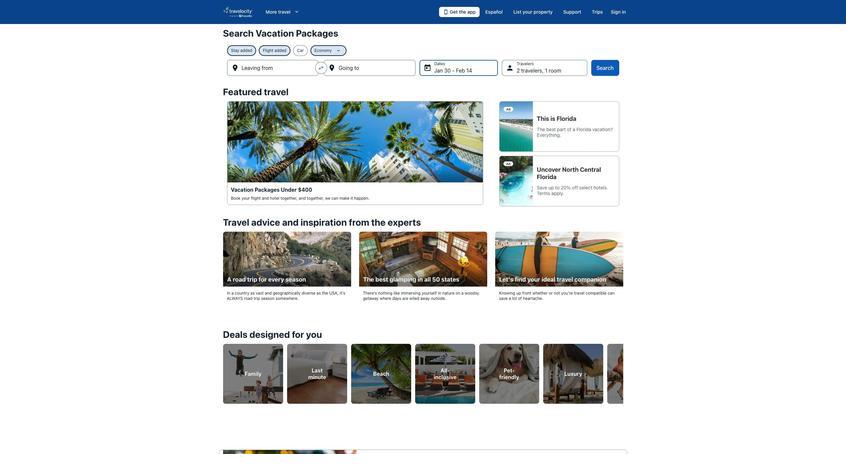 Task type: locate. For each thing, give the bounding box(es) containing it.
next image
[[619, 368, 627, 376]]

travelocity logo image
[[223, 7, 252, 17]]

main content
[[0, 24, 846, 455]]

download the app button image
[[443, 9, 448, 15]]

swap origin and destination values image
[[318, 65, 324, 71]]



Task type: vqa. For each thing, say whether or not it's contained in the screenshot.
the Save The Westminster London, Curio Collection by Hilton to a trip checkbox
no



Task type: describe. For each thing, give the bounding box(es) containing it.
featured travel region
[[219, 83, 627, 213]]

travel advice and inspiration from the experts region
[[219, 213, 627, 314]]

previous image
[[219, 368, 227, 376]]



